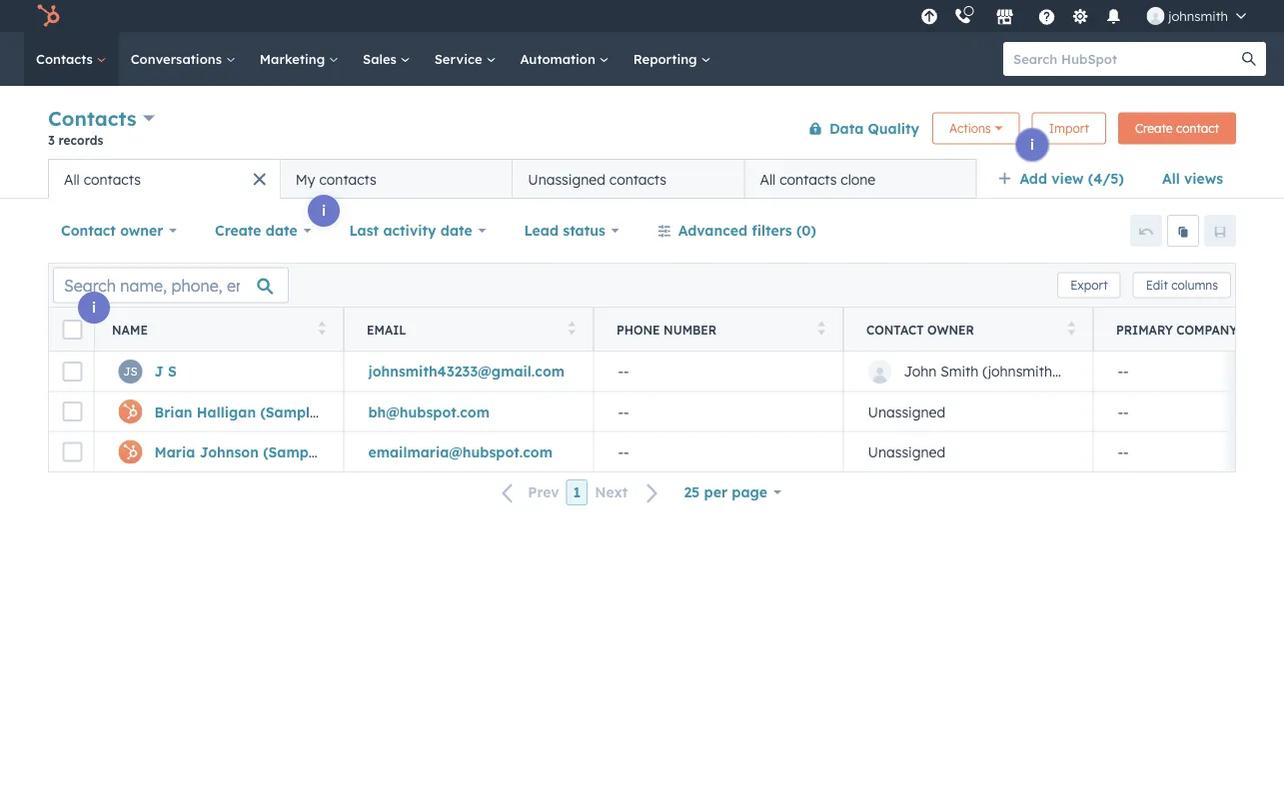 Task type: describe. For each thing, give the bounding box(es) containing it.
export
[[1071, 278, 1109, 293]]

notifications button
[[1097, 0, 1131, 32]]

-- button for bh@hubspot.com
[[594, 392, 844, 432]]

j s link
[[154, 363, 177, 380]]

create for create date
[[215, 222, 262, 239]]

emailmaria@hubspot.com link
[[368, 443, 553, 461]]

press to sort. image for press to sort. element for email
[[568, 321, 576, 335]]

all contacts clone button
[[745, 159, 977, 199]]

status
[[563, 222, 606, 239]]

unassigned button for emailmaria@hubspot.com
[[844, 432, 1094, 472]]

contacts for all contacts clone
[[780, 170, 837, 188]]

-- button for emailmaria@hubspot.com
[[594, 432, 844, 472]]

johnsmith
[[1169, 7, 1229, 24]]

my contacts
[[296, 170, 377, 188]]

1 vertical spatial i button
[[308, 195, 340, 227]]

press to sort. element for email
[[568, 321, 576, 338]]

records
[[59, 132, 103, 147]]

next
[[595, 484, 628, 502]]

bh@hubspot.com
[[368, 403, 490, 421]]

press to sort. image for fourth press to sort. element from right
[[318, 321, 326, 335]]

0 vertical spatial unassigned
[[528, 170, 606, 188]]

add
[[1020, 170, 1048, 187]]

reporting link
[[622, 32, 723, 86]]

automation
[[520, 50, 600, 67]]

25 per page
[[684, 484, 768, 501]]

my
[[296, 170, 316, 188]]

name
[[112, 322, 148, 337]]

add view (4/5)
[[1020, 170, 1125, 187]]

settings link
[[1068, 5, 1093, 26]]

lead
[[524, 222, 559, 239]]

john
[[904, 363, 937, 380]]

emailmaria@hubspot.com
[[368, 443, 553, 461]]

brian halligan (sample contact)
[[154, 403, 383, 421]]

unassigned button for bh@hubspot.com
[[844, 392, 1094, 432]]

all views
[[1163, 170, 1224, 187]]

marketplaces button
[[984, 0, 1026, 32]]

create contact
[[1136, 121, 1220, 136]]

2 horizontal spatial i button
[[1017, 129, 1049, 161]]

bh@hubspot.com link
[[368, 403, 490, 421]]

brian halligan (sample contact) link
[[154, 403, 383, 421]]

john smith image
[[1147, 7, 1165, 25]]

sales
[[363, 50, 401, 67]]

next button
[[588, 480, 671, 506]]

3
[[48, 132, 55, 147]]

view
[[1052, 170, 1084, 187]]

notifications image
[[1105, 9, 1123, 27]]

emailmaria@hubspot.com button
[[344, 432, 594, 472]]

edit columns button
[[1134, 272, 1232, 298]]

j
[[154, 363, 164, 380]]

maria
[[154, 443, 195, 461]]

data quality
[[830, 119, 920, 137]]

(johnsmith43233@gmail.com)
[[983, 363, 1179, 380]]

advanced filters (0)
[[679, 222, 817, 239]]

settings image
[[1072, 8, 1090, 26]]

johnsmith43233@gmail.com
[[368, 363, 565, 380]]

hubspot image
[[36, 4, 60, 28]]

page
[[732, 484, 768, 501]]

edit columns
[[1147, 278, 1219, 293]]

service
[[435, 50, 486, 67]]

unassigned contacts button
[[513, 159, 745, 199]]

unassigned for emailmaria@hubspot.com
[[868, 443, 946, 461]]

quality
[[869, 119, 920, 137]]

actions
[[950, 121, 992, 136]]

marketing
[[260, 50, 329, 67]]

25
[[684, 484, 700, 501]]

phone
[[617, 322, 660, 337]]

columns
[[1172, 278, 1219, 293]]

1 vertical spatial contact owner
[[867, 322, 975, 337]]

contacts for unassigned contacts
[[610, 170, 667, 188]]

conversations
[[131, 50, 226, 67]]

johnsmith43233@gmail.com link
[[368, 363, 565, 380]]

unassigned contacts
[[528, 170, 667, 188]]

press to sort. element for phone number
[[818, 321, 826, 338]]

advanced
[[679, 222, 748, 239]]

bh@hubspot.com button
[[344, 392, 594, 432]]

contacts for my contacts
[[319, 170, 377, 188]]

activity
[[383, 222, 437, 239]]

(sample for johnson
[[263, 443, 321, 461]]

Search HubSpot search field
[[1004, 42, 1249, 76]]

marketplaces image
[[996, 9, 1014, 27]]

my contacts button
[[280, 159, 513, 199]]

1 vertical spatial owner
[[928, 322, 975, 337]]

prev
[[528, 484, 560, 502]]

all contacts clone
[[760, 170, 876, 188]]

sales link
[[351, 32, 423, 86]]

all contacts button
[[48, 159, 280, 199]]

i for right the i button
[[1031, 136, 1035, 153]]

upgrade link
[[917, 5, 942, 26]]

contact owner button
[[48, 211, 190, 251]]

i for left the i button
[[92, 299, 96, 316]]

import
[[1050, 121, 1090, 136]]

company
[[1177, 322, 1238, 337]]

all for all contacts
[[64, 170, 80, 188]]

contacts inside popup button
[[48, 106, 137, 131]]

email
[[367, 322, 407, 337]]

1 vertical spatial contact
[[867, 322, 924, 337]]



Task type: locate. For each thing, give the bounding box(es) containing it.
0 vertical spatial contact owner
[[61, 222, 163, 239]]

lead status button
[[511, 211, 633, 251]]

3 records
[[48, 132, 103, 147]]

primary company column header
[[1094, 308, 1285, 352]]

1 -- button from the top
[[594, 352, 844, 392]]

3 all from the left
[[760, 170, 776, 188]]

lead status
[[524, 222, 606, 239]]

create for create contact
[[1136, 121, 1173, 136]]

1 vertical spatial contact)
[[325, 443, 385, 461]]

2 unassigned button from the top
[[844, 432, 1094, 472]]

all up filters
[[760, 170, 776, 188]]

i button left name
[[78, 292, 110, 324]]

contact) for emailmaria@hubspot.com
[[325, 443, 385, 461]]

date down my
[[266, 222, 298, 239]]

owner down all contacts button
[[120, 222, 163, 239]]

0 horizontal spatial contact owner
[[61, 222, 163, 239]]

john smith (johnsmith43233@gmail.com) button
[[844, 352, 1179, 392]]

0 horizontal spatial press to sort. image
[[818, 321, 826, 335]]

0 vertical spatial create
[[1136, 121, 1173, 136]]

all
[[1163, 170, 1181, 187], [64, 170, 80, 188], [760, 170, 776, 188]]

-- button for johnsmith43233@gmail.com
[[594, 352, 844, 392]]

3 -- button from the top
[[594, 432, 844, 472]]

contact) down the email
[[322, 403, 383, 421]]

press to sort. element for contact owner
[[1068, 321, 1076, 338]]

2 horizontal spatial all
[[1163, 170, 1181, 187]]

i button up add
[[1017, 129, 1049, 161]]

add view (4/5) button
[[985, 159, 1150, 199]]

search image
[[1243, 52, 1257, 66]]

last activity date
[[349, 222, 473, 239]]

create date button
[[202, 211, 324, 251]]

contact inside contact owner popup button
[[61, 222, 116, 239]]

(sample down brian halligan (sample contact) link
[[263, 443, 321, 461]]

all contacts
[[64, 170, 141, 188]]

25 per page button
[[671, 473, 795, 513]]

contacts for all contacts
[[84, 170, 141, 188]]

2 press to sort. image from the left
[[568, 321, 576, 335]]

contacts button
[[48, 104, 155, 133]]

(sample up maria johnson (sample contact) link
[[260, 403, 318, 421]]

3 contacts from the left
[[610, 170, 667, 188]]

johnsmith button
[[1135, 0, 1259, 32]]

2 vertical spatial i button
[[78, 292, 110, 324]]

unassigned button
[[844, 392, 1094, 432], [844, 432, 1094, 472]]

all views link
[[1150, 159, 1237, 199]]

data
[[830, 119, 864, 137]]

press to sort. image
[[318, 321, 326, 335], [568, 321, 576, 335]]

conversations link
[[119, 32, 248, 86]]

primary company
[[1117, 322, 1238, 337]]

0 horizontal spatial i button
[[78, 292, 110, 324]]

johnsmith menu
[[915, 0, 1261, 32]]

s
[[168, 363, 177, 380]]

-
[[618, 363, 624, 380], [624, 363, 629, 380], [1118, 363, 1124, 380], [1124, 363, 1129, 380], [618, 403, 624, 421], [624, 403, 629, 421], [1118, 403, 1124, 421], [1124, 403, 1129, 421], [618, 443, 624, 461], [624, 443, 629, 461], [1118, 443, 1124, 461], [1124, 443, 1129, 461]]

2 vertical spatial unassigned
[[868, 443, 946, 461]]

johnsmith43233@gmail.com button
[[344, 352, 594, 392]]

hubspot link
[[24, 4, 75, 28]]

marketing link
[[248, 32, 351, 86]]

press to sort. image
[[818, 321, 826, 335], [1068, 321, 1076, 335]]

1 press to sort. image from the left
[[318, 321, 326, 335]]

contact) down bh@hubspot.com
[[325, 443, 385, 461]]

1 all from the left
[[1163, 170, 1181, 187]]

i up add
[[1031, 136, 1035, 153]]

0 vertical spatial i button
[[1017, 129, 1049, 161]]

export button
[[1058, 272, 1122, 298]]

press to sort. element
[[318, 321, 326, 338], [568, 321, 576, 338], [818, 321, 826, 338], [1068, 321, 1076, 338]]

advanced filters (0) button
[[645, 211, 830, 251]]

contacts right my
[[319, 170, 377, 188]]

2 press to sort. element from the left
[[568, 321, 576, 338]]

contact
[[1177, 121, 1220, 136]]

1 horizontal spatial date
[[441, 222, 473, 239]]

1 press to sort. image from the left
[[818, 321, 826, 335]]

i button down 'my contacts'
[[308, 195, 340, 227]]

contacts inside "link"
[[36, 50, 97, 67]]

1 horizontal spatial press to sort. image
[[1068, 321, 1076, 335]]

search button
[[1233, 42, 1267, 76]]

calling icon image
[[954, 8, 972, 26]]

contact
[[61, 222, 116, 239], [867, 322, 924, 337]]

0 vertical spatial owner
[[120, 222, 163, 239]]

0 horizontal spatial owner
[[120, 222, 163, 239]]

i for middle the i button
[[322, 202, 326, 219]]

contacts up records
[[48, 106, 137, 131]]

j s
[[154, 363, 177, 380]]

1 horizontal spatial create
[[1136, 121, 1173, 136]]

brian
[[154, 403, 192, 421]]

contact up john
[[867, 322, 924, 337]]

john smith (johnsmith43233@gmail.com)
[[904, 363, 1179, 380]]

maria johnson (sample contact)
[[154, 443, 385, 461]]

contact down all contacts
[[61, 222, 116, 239]]

1 horizontal spatial all
[[760, 170, 776, 188]]

2 -- button from the top
[[594, 392, 844, 432]]

create contact button
[[1119, 112, 1237, 144]]

all for all contacts clone
[[760, 170, 776, 188]]

0 vertical spatial contacts
[[36, 50, 97, 67]]

1
[[574, 484, 581, 501]]

all for all views
[[1163, 170, 1181, 187]]

2 date from the left
[[441, 222, 473, 239]]

i down contact owner popup button at the left
[[92, 299, 96, 316]]

1 horizontal spatial owner
[[928, 322, 975, 337]]

1 contacts from the left
[[84, 170, 141, 188]]

calling icon button
[[946, 3, 980, 29]]

2 vertical spatial i
[[92, 299, 96, 316]]

prev button
[[490, 480, 567, 506]]

0 horizontal spatial all
[[64, 170, 80, 188]]

views
[[1185, 170, 1224, 187]]

press to sort. image for phone number
[[818, 321, 826, 335]]

owner up smith
[[928, 322, 975, 337]]

0 horizontal spatial i
[[92, 299, 96, 316]]

(sample
[[260, 403, 318, 421], [263, 443, 321, 461]]

1 horizontal spatial press to sort. image
[[568, 321, 576, 335]]

0 horizontal spatial contact
[[61, 222, 116, 239]]

1 horizontal spatial contact
[[867, 322, 924, 337]]

contact owner up john
[[867, 322, 975, 337]]

reporting
[[634, 50, 701, 67]]

0 vertical spatial contact
[[61, 222, 116, 239]]

i down 'my contacts'
[[322, 202, 326, 219]]

per
[[705, 484, 728, 501]]

0 horizontal spatial date
[[266, 222, 298, 239]]

0 horizontal spatial create
[[215, 222, 262, 239]]

create left contact
[[1136, 121, 1173, 136]]

1 unassigned button from the top
[[844, 392, 1094, 432]]

contact) for bh@hubspot.com
[[322, 403, 383, 421]]

1 horizontal spatial i button
[[308, 195, 340, 227]]

press to sort. image left the email
[[318, 321, 326, 335]]

upgrade image
[[921, 8, 939, 26]]

maria johnson (sample contact) link
[[154, 443, 385, 461]]

2 press to sort. image from the left
[[1068, 321, 1076, 335]]

2 horizontal spatial i
[[1031, 136, 1035, 153]]

contacts down the hubspot link
[[36, 50, 97, 67]]

help image
[[1038, 9, 1056, 27]]

owner
[[120, 222, 163, 239], [928, 322, 975, 337]]

i button
[[1017, 129, 1049, 161], [308, 195, 340, 227], [78, 292, 110, 324]]

(sample for halligan
[[260, 403, 318, 421]]

0 vertical spatial i
[[1031, 136, 1035, 153]]

Search name, phone, email addresses, or company search field
[[53, 267, 289, 303]]

1 button
[[567, 480, 588, 506]]

contacts down records
[[84, 170, 141, 188]]

1 vertical spatial (sample
[[263, 443, 321, 461]]

filters
[[752, 222, 793, 239]]

actions button
[[933, 112, 1021, 144]]

contacts left the "clone"
[[780, 170, 837, 188]]

edit
[[1147, 278, 1169, 293]]

last
[[349, 222, 379, 239]]

create up search name, phone, email addresses, or company search field
[[215, 222, 262, 239]]

contact owner down all contacts
[[61, 222, 163, 239]]

3 press to sort. element from the left
[[818, 321, 826, 338]]

create inside popup button
[[215, 222, 262, 239]]

primary
[[1117, 322, 1174, 337]]

1 date from the left
[[266, 222, 298, 239]]

2 all from the left
[[64, 170, 80, 188]]

1 vertical spatial unassigned
[[868, 403, 946, 421]]

all left views
[[1163, 170, 1181, 187]]

-- button
[[594, 352, 844, 392], [594, 392, 844, 432], [594, 432, 844, 472]]

4 press to sort. element from the left
[[1068, 321, 1076, 338]]

last activity date button
[[336, 211, 499, 251]]

contact owner inside contact owner popup button
[[61, 222, 163, 239]]

0 vertical spatial contact)
[[322, 403, 383, 421]]

import button
[[1033, 112, 1107, 144]]

contacts link
[[24, 32, 119, 86]]

unassigned for bh@hubspot.com
[[868, 403, 946, 421]]

pagination navigation
[[490, 480, 671, 506]]

1 press to sort. element from the left
[[318, 321, 326, 338]]

help button
[[1030, 0, 1064, 32]]

create inside button
[[1136, 121, 1173, 136]]

date right the activity
[[441, 222, 473, 239]]

johnson
[[200, 443, 259, 461]]

1 vertical spatial contacts
[[48, 106, 137, 131]]

press to sort. image for contact owner
[[1068, 321, 1076, 335]]

press to sort. image left phone
[[568, 321, 576, 335]]

i
[[1031, 136, 1035, 153], [322, 202, 326, 219], [92, 299, 96, 316]]

halligan
[[197, 403, 256, 421]]

1 horizontal spatial i
[[322, 202, 326, 219]]

--
[[618, 363, 629, 380], [1118, 363, 1129, 380], [618, 403, 629, 421], [1118, 403, 1129, 421], [618, 443, 629, 461], [1118, 443, 1129, 461]]

contacts down contacts banner
[[610, 170, 667, 188]]

smith
[[941, 363, 979, 380]]

owner inside popup button
[[120, 222, 163, 239]]

0 horizontal spatial press to sort. image
[[318, 321, 326, 335]]

contacts banner
[[48, 102, 1237, 159]]

2 contacts from the left
[[319, 170, 377, 188]]

create date
[[215, 222, 298, 239]]

all down 3 records
[[64, 170, 80, 188]]

4 contacts from the left
[[780, 170, 837, 188]]

0 vertical spatial (sample
[[260, 403, 318, 421]]

phone number
[[617, 322, 717, 337]]

1 vertical spatial i
[[322, 202, 326, 219]]

contact)
[[322, 403, 383, 421], [325, 443, 385, 461]]

1 horizontal spatial contact owner
[[867, 322, 975, 337]]

(4/5)
[[1089, 170, 1125, 187]]

1 vertical spatial create
[[215, 222, 262, 239]]



Task type: vqa. For each thing, say whether or not it's contained in the screenshot.
Microsoft Outlook option
no



